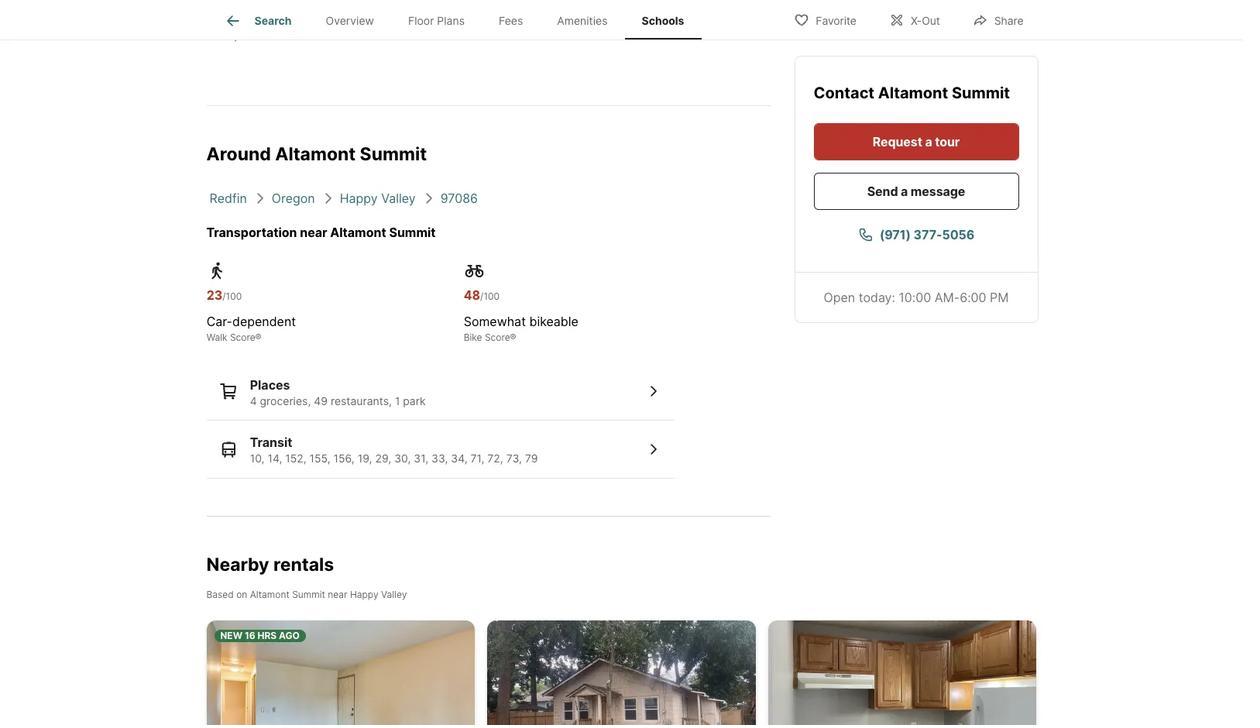 Task type: vqa. For each thing, say whether or not it's contained in the screenshot.
first Score from right
yes



Task type: locate. For each thing, give the bounding box(es) containing it.
x-out
[[911, 14, 940, 27]]

are up amenities
[[568, 2, 582, 14]]

are down or
[[304, 16, 318, 28]]

1 vertical spatial valley
[[381, 589, 407, 601]]

schools tab
[[625, 2, 702, 40]]

send a message button
[[814, 173, 1019, 210]]

0 horizontal spatial /100
[[223, 290, 242, 302]]

photo of 7937 se bybee blvd, portland, or 97206 image
[[487, 621, 756, 725]]

0 horizontal spatial ®
[[255, 331, 262, 343]]

near down rentals
[[328, 589, 347, 601]]

2 ® from the left
[[510, 331, 516, 343]]

score for car-
[[230, 331, 255, 343]]

0 horizontal spatial a
[[688, 2, 693, 14]]

/100 up car-
[[223, 290, 242, 302]]

a for request
[[925, 134, 932, 150]]

altamont right 'on'
[[250, 589, 290, 601]]

request a tour button
[[814, 123, 1019, 160]]

1 /100 from the left
[[223, 290, 242, 302]]

377-
[[914, 227, 942, 242]]

23 /100
[[207, 287, 242, 303]]

0 vertical spatial redfin
[[206, 2, 235, 14]]

not down redfin does not endorse or guarantee this information.
[[320, 16, 334, 28]]

1 vertical spatial not
[[320, 16, 334, 28]]

1 vertical spatial a
[[925, 134, 932, 150]]

1 horizontal spatial a
[[901, 184, 908, 199]]

today:
[[859, 290, 895, 305]]

tab list
[[206, 0, 714, 40]]

to up contact
[[626, 2, 635, 14]]

open today: 10:00 am-6:00 pm
[[824, 290, 1009, 305]]

contact altamont summit
[[814, 84, 1010, 102]]

2 vertical spatial a
[[901, 184, 908, 199]]

/100 for 48
[[480, 290, 500, 302]]

redfin up transportation
[[210, 190, 247, 206]]

reference
[[696, 2, 738, 14]]

score inside somewhat bikeable bike score ®
[[485, 331, 510, 343]]

not
[[261, 2, 276, 14], [320, 16, 334, 28]]

contact
[[814, 84, 875, 102]]

2 /100 from the left
[[480, 290, 500, 302]]

redfin link
[[210, 190, 247, 206]]

29,
[[375, 452, 391, 465]]

/100
[[223, 290, 242, 302], [480, 290, 500, 302]]

oregon
[[272, 190, 315, 206]]

1 horizontal spatial to
[[626, 2, 635, 14]]

1 horizontal spatial school
[[677, 16, 706, 28]]

school service boundaries are intended to be used as a reference only; they may change and are not
[[206, 2, 761, 28]]

summit up happy valley
[[360, 143, 427, 165]]

guaranteed
[[337, 16, 387, 28]]

2 horizontal spatial a
[[925, 134, 932, 150]]

tour
[[935, 134, 960, 150]]

score inside car-dependent walk score ®
[[230, 331, 255, 343]]

send a message
[[867, 184, 966, 199]]

1 vertical spatial redfin
[[210, 190, 247, 206]]

1 vertical spatial to
[[390, 16, 399, 28]]

2 school from the left
[[677, 16, 706, 28]]

tab list containing search
[[206, 0, 714, 40]]

0 vertical spatial be
[[637, 2, 649, 14]]

72,
[[488, 452, 503, 465]]

floor
[[408, 14, 434, 27]]

transit 10, 14, 152, 155, 156, 19, 29, 30, 31, 33, 34, 71, 72, 73, 79
[[250, 435, 538, 465]]

16
[[245, 630, 255, 642]]

summit down rentals
[[292, 589, 325, 601]]

® for car-
[[255, 331, 262, 343]]

may
[[228, 16, 247, 28]]

to
[[626, 2, 635, 14], [390, 16, 399, 28]]

0 vertical spatial to
[[626, 2, 635, 14]]

transportation
[[206, 224, 297, 240]]

oregon link
[[272, 190, 315, 206]]

be down information.
[[402, 16, 413, 28]]

altamont
[[878, 84, 948, 102], [275, 143, 356, 165], [330, 224, 386, 240], [250, 589, 290, 601]]

(971) 377-5056 button
[[814, 216, 1019, 253]]

14,
[[268, 452, 282, 465]]

0 horizontal spatial school
[[500, 16, 528, 28]]

/100 inside 23 /100
[[223, 290, 242, 302]]

send
[[867, 184, 898, 199]]

score down somewhat
[[485, 331, 510, 343]]

1 horizontal spatial are
[[568, 2, 582, 14]]

®
[[255, 331, 262, 343], [510, 331, 516, 343]]

fees tab
[[482, 2, 540, 40]]

contact
[[624, 16, 657, 28]]

71,
[[471, 452, 485, 465]]

valley
[[381, 190, 416, 206], [381, 589, 407, 601]]

(971) 377-5056 link
[[814, 216, 1019, 253]]

0 vertical spatial happy
[[340, 190, 378, 206]]

score right 'walk'
[[230, 331, 255, 343]]

97086 link
[[441, 190, 478, 206]]

redfin for redfin
[[210, 190, 247, 206]]

1 horizontal spatial score
[[485, 331, 510, 343]]

overview
[[326, 14, 374, 27]]

a right as
[[688, 2, 693, 14]]

redfin up they
[[206, 2, 235, 14]]

1 ® from the left
[[255, 331, 262, 343]]

0 vertical spatial are
[[568, 2, 582, 14]]

school
[[500, 16, 528, 28], [677, 16, 706, 28]]

verify
[[472, 16, 497, 28]]

amenities tab
[[540, 2, 625, 40]]

service
[[482, 2, 514, 14]]

plans
[[437, 14, 465, 27]]

on
[[236, 589, 247, 601]]

near down oregon link
[[300, 224, 327, 240]]

1 horizontal spatial be
[[637, 2, 649, 14]]

a
[[688, 2, 693, 14], [925, 134, 932, 150], [901, 184, 908, 199]]

5056
[[942, 227, 975, 242]]

49
[[314, 394, 328, 407]]

they
[[206, 16, 226, 28]]

a right 'send'
[[901, 184, 908, 199]]

car-
[[207, 313, 232, 329]]

new 16 hrs ago button
[[206, 621, 475, 725]]

new
[[220, 630, 243, 642]]

request
[[873, 134, 923, 150]]

altamont up oregon link
[[275, 143, 356, 165]]

score
[[230, 331, 255, 343], [485, 331, 510, 343]]

0 horizontal spatial are
[[304, 16, 318, 28]]

intended
[[585, 2, 623, 14]]

around
[[206, 143, 271, 165]]

guaranteed to be accurate. to verify school enrollment eligibility, contact the school district directly.
[[206, 16, 739, 42]]

to
[[459, 16, 470, 28]]

to down this on the top left of the page
[[390, 16, 399, 28]]

be up contact
[[637, 2, 649, 14]]

0 vertical spatial near
[[300, 224, 327, 240]]

score for somewhat
[[485, 331, 510, 343]]

4
[[250, 394, 257, 407]]

message
[[911, 184, 966, 199]]

0 horizontal spatial be
[[402, 16, 413, 28]]

/100 up somewhat
[[480, 290, 500, 302]]

® inside somewhat bikeable bike score ®
[[510, 331, 516, 343]]

change
[[249, 16, 282, 28]]

not up search
[[261, 2, 276, 14]]

0 horizontal spatial score
[[230, 331, 255, 343]]

or
[[317, 2, 326, 14]]

(971)
[[880, 227, 911, 242]]

® for somewhat
[[510, 331, 516, 343]]

0 horizontal spatial to
[[390, 16, 399, 28]]

1 horizontal spatial /100
[[480, 290, 500, 302]]

® down somewhat
[[510, 331, 516, 343]]

a left tour
[[925, 134, 932, 150]]

1 score from the left
[[230, 331, 255, 343]]

31,
[[414, 452, 428, 465]]

® down dependent
[[255, 331, 262, 343]]

be inside guaranteed to be accurate. to verify school enrollment eligibility, contact the school district directly.
[[402, 16, 413, 28]]

1 horizontal spatial not
[[320, 16, 334, 28]]

1 horizontal spatial ®
[[510, 331, 516, 343]]

0 horizontal spatial not
[[261, 2, 276, 14]]

transportation near altamont summit
[[206, 224, 436, 240]]

near
[[300, 224, 327, 240], [328, 589, 347, 601]]

a for send
[[901, 184, 908, 199]]

transit
[[250, 435, 292, 450]]

2 score from the left
[[485, 331, 510, 343]]

1 horizontal spatial near
[[328, 589, 347, 601]]

1 vertical spatial be
[[402, 16, 413, 28]]

® inside car-dependent walk score ®
[[255, 331, 262, 343]]

car-dependent walk score ®
[[207, 313, 296, 343]]

1 vertical spatial are
[[304, 16, 318, 28]]

to inside school service boundaries are intended to be used as a reference only; they may change and are not
[[626, 2, 635, 14]]

be
[[637, 2, 649, 14], [402, 16, 413, 28]]

school down as
[[677, 16, 706, 28]]

to inside guaranteed to be accurate. to verify school enrollment eligibility, contact the school district directly.
[[390, 16, 399, 28]]

school down service
[[500, 16, 528, 28]]

search
[[254, 14, 292, 27]]

nearby
[[206, 554, 269, 575]]

0 vertical spatial a
[[688, 2, 693, 14]]

happy
[[340, 190, 378, 206], [350, 589, 379, 601]]

/100 inside 48 /100
[[480, 290, 500, 302]]



Task type: describe. For each thing, give the bounding box(es) containing it.
19,
[[358, 452, 372, 465]]

boundaries
[[516, 2, 565, 14]]

and
[[284, 16, 301, 28]]

1
[[395, 394, 400, 407]]

somewhat bikeable bike score ®
[[464, 313, 579, 343]]

0 vertical spatial valley
[[381, 190, 416, 206]]

33,
[[431, 452, 448, 465]]

23
[[207, 287, 223, 303]]

bike
[[464, 331, 482, 343]]

1 school from the left
[[500, 16, 528, 28]]

amenities
[[557, 14, 608, 27]]

overview tab
[[309, 2, 391, 40]]

summit down the happy valley link
[[389, 224, 436, 240]]

redfin does not endorse or guarantee this information.
[[206, 2, 447, 14]]

school
[[449, 2, 479, 14]]

1 vertical spatial happy
[[350, 589, 379, 601]]

somewhat
[[464, 313, 526, 329]]

nearby rentals
[[206, 554, 334, 575]]

park
[[403, 394, 426, 407]]

1 vertical spatial near
[[328, 589, 347, 601]]

152,
[[285, 452, 307, 465]]

floor plans tab
[[391, 2, 482, 40]]

enrollment
[[531, 16, 578, 28]]

based
[[206, 589, 234, 601]]

used
[[651, 2, 673, 14]]

around altamont summit
[[206, 143, 427, 165]]

be inside school service boundaries are intended to be used as a reference only; they may change and are not
[[637, 2, 649, 14]]

as
[[675, 2, 685, 14]]

(971) 377-5056
[[880, 227, 975, 242]]

photo of 7678 se michael dr, milwaukie, or 97222 image
[[206, 621, 475, 725]]

48 /100
[[464, 287, 500, 303]]

open
[[824, 290, 855, 305]]

floor plans
[[408, 14, 465, 27]]

155,
[[310, 452, 331, 465]]

request a tour
[[873, 134, 960, 150]]

34,
[[451, 452, 468, 465]]

does
[[237, 2, 259, 14]]

happy valley
[[340, 190, 416, 206]]

search link
[[224, 12, 292, 30]]

am-
[[935, 290, 960, 305]]

groceries,
[[260, 394, 311, 407]]

guarantee
[[328, 2, 373, 14]]

this
[[376, 2, 392, 14]]

30,
[[394, 452, 411, 465]]

rentals
[[273, 554, 334, 575]]

places 4 groceries, 49 restaurants, 1 park
[[250, 377, 426, 407]]

photo of 9118 se flavel st, portland, or 97266 image
[[768, 621, 1037, 725]]

summit up tour
[[952, 84, 1010, 102]]

based on altamont summit near happy valley
[[206, 589, 407, 601]]

out
[[922, 14, 940, 27]]

97086
[[441, 190, 478, 206]]

restaurants,
[[331, 394, 392, 407]]

redfin for redfin does not endorse or guarantee this information.
[[206, 2, 235, 14]]

10:00
[[899, 290, 931, 305]]

fees
[[499, 14, 523, 27]]

share
[[995, 14, 1024, 27]]

accurate.
[[415, 16, 456, 28]]

not inside school service boundaries are intended to be used as a reference only; they may change and are not
[[320, 16, 334, 28]]

pm
[[990, 290, 1009, 305]]

altamont up request a tour button
[[878, 84, 948, 102]]

eligibility,
[[580, 16, 621, 28]]

a inside school service boundaries are intended to be used as a reference only; they may change and are not
[[688, 2, 693, 14]]

endorse
[[278, 2, 314, 14]]

altamont down the happy valley link
[[330, 224, 386, 240]]

0 vertical spatial not
[[261, 2, 276, 14]]

73,
[[506, 452, 522, 465]]

0 horizontal spatial near
[[300, 224, 327, 240]]

directly.
[[206, 30, 241, 42]]

bikeable
[[529, 313, 579, 329]]

/100 for 23
[[223, 290, 242, 302]]

156,
[[334, 452, 355, 465]]

hrs
[[258, 630, 277, 642]]

information.
[[394, 2, 447, 14]]

schools
[[642, 14, 684, 27]]

x-out button
[[876, 3, 954, 35]]

places
[[250, 377, 290, 392]]

79
[[525, 452, 538, 465]]

district
[[708, 16, 739, 28]]



